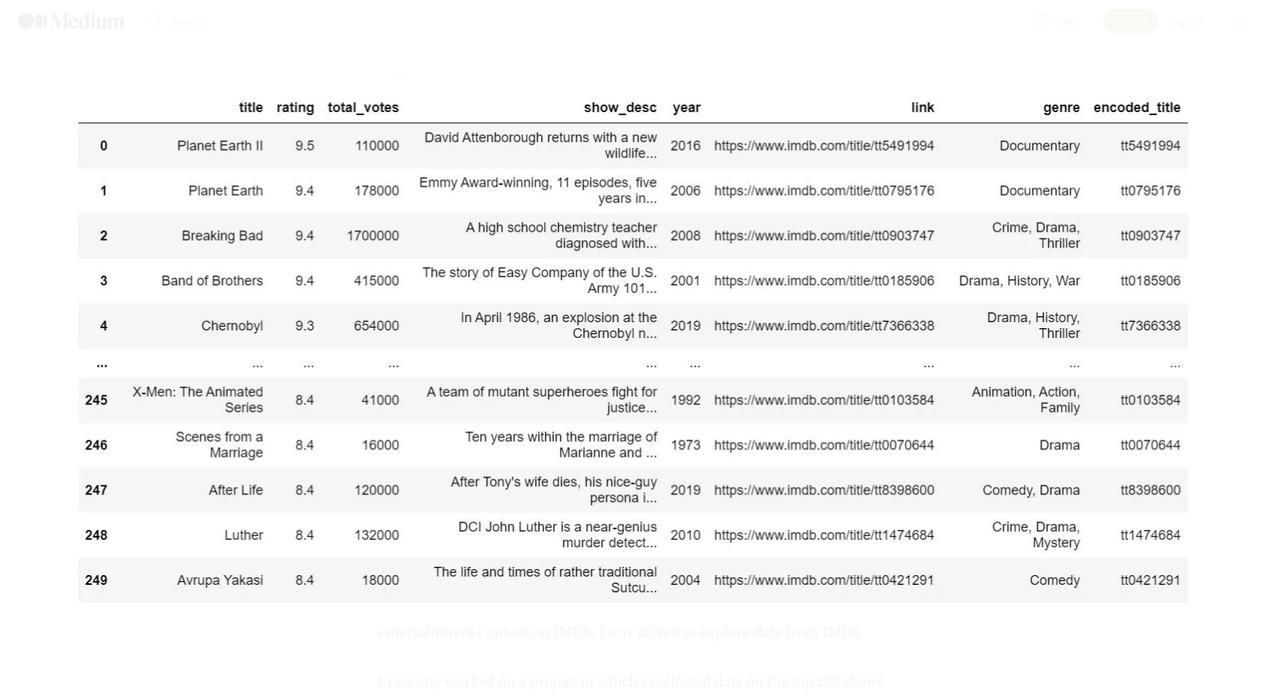 Task type: vqa. For each thing, say whether or not it's contained in the screenshot.
483 'button'
no



Task type: describe. For each thing, give the bounding box(es) containing it.
2 horizontal spatial ·
[[627, 247, 629, 260]]

shows,
[[378, 406, 424, 425]]

in right up
[[1194, 14, 1202, 28]]

add to list bookmark button image
[[787, 296, 806, 314]]

shows inside i recently worked on a project in which i collected data on the top 250 shows on imdb as well as their episodes in order to explore how these show
[[843, 673, 885, 692]]

due to imdb being widely recognized as a great database for different entertainment content, data scientists have sought to collect data from imdb in order to analyze how different movies or tv shows perform. after seeing the opportunity to extract information from the rich database of entertainment content on imdb, i was driven to explore data from imdb.
[[378, 528, 888, 643]]

movies inside due to imdb being widely recognized as a great database for different entertainment content, data scientists have sought to collect data from imdb in order to analyze how different movies or tv shows perform. after seeing the opportunity to extract information from the rich database of entertainment content on imdb, i was driven to explore data from imdb.
[[600, 576, 648, 595]]

in up episodes
[[581, 673, 594, 692]]

8 button
[[405, 298, 411, 311]]

of
[[792, 600, 805, 619]]

data inside i recently worked on a project in which i collected data on the top 250 shows on imdb as well as their episodes in order to explore how these show
[[715, 673, 743, 692]]

opportunity
[[403, 600, 483, 619]]

it inside imdb (internet movie database) is the biggest entertainment database in the world. it has data on different entertainment content such as movies, tv shows, video games, home videos et al. whenever, people feel the need to provide their opinion about a movie's or tv show's performance, they go on imdb to rate movies and tv shows. hence, it has become a forum for people to know about how their favorite movie or tv show performs.
[[668, 454, 677, 473]]

how
[[378, 99, 442, 140]]

well
[[458, 698, 486, 698]]

published
[[435, 247, 482, 260]]

explore inside i recently worked on a project in which i collected data on the top 250 shows on imdb as well as their episodes in order to explore how these show
[[678, 698, 728, 698]]

as right the well on the left bottom of page
[[489, 698, 503, 698]]

0 vertical spatial or
[[630, 430, 645, 449]]

geek
[[496, 247, 521, 260]]

2 horizontal spatial i
[[642, 673, 648, 692]]

how for being
[[506, 576, 535, 595]]

0 horizontal spatial top
[[692, 185, 717, 206]]

story
[[459, 74, 483, 87]]

geek culture image
[[407, 241, 425, 259]]

sign in link
[[1171, 14, 1202, 28]]

imdb inside i recently worked on a project in which i collected data on the top 250 shows on imdb as well as their episodes in order to explore how these show
[[399, 698, 437, 698]]

to up opportunity
[[436, 576, 449, 595]]

these
[[764, 698, 800, 698]]

follow
[[538, 227, 572, 243]]

which
[[598, 673, 639, 692]]

sign up
[[1114, 14, 1149, 28]]

sign for sign up
[[1114, 14, 1135, 28]]

shows.
[[568, 454, 614, 473]]

episodes
[[543, 698, 601, 698]]

sign up button
[[1104, 9, 1159, 33]]

1 vertical spatial about
[[435, 478, 473, 497]]

to right sought
[[717, 552, 731, 571]]

to inside how to collect data from imdb & explore it
[[448, 99, 477, 140]]

collected
[[651, 673, 711, 692]]

read
[[600, 247, 621, 260]]

performance,
[[717, 430, 809, 449]]

0 horizontal spatial ·
[[530, 229, 532, 242]]

sought
[[669, 552, 714, 571]]

provide
[[378, 430, 430, 449]]

feel
[[765, 406, 790, 425]]

using
[[378, 185, 421, 206]]

biggest
[[637, 358, 684, 376]]

in inside imdb (internet movie database) is the biggest entertainment database in the world. it has data on different entertainment content such as movies, tv shows, video games, home videos et al. whenever, people feel the need to provide their opinion about a movie's or tv show's performance, they go on imdb to rate movies and tv shows. hence, it has become a forum for people to know about how their favorite movie or tv show performs.
[[850, 358, 864, 376]]

1 vertical spatial database
[[698, 528, 757, 546]]

seeing
[[838, 576, 881, 595]]

due
[[378, 528, 405, 546]]

feb
[[635, 247, 653, 260]]

order for explore
[[621, 698, 658, 698]]

entertainment up such
[[688, 358, 784, 376]]

0 vertical spatial shows
[[778, 185, 825, 206]]

performs.
[[723, 478, 789, 497]]

driven
[[637, 624, 680, 643]]

to inside i recently worked on a project in which i collected data on the top 250 shows on imdb as well as their episodes in order to explore how these show
[[661, 698, 675, 698]]

collect inside how to collect data from imdb & explore it
[[483, 99, 578, 140]]

as inside imdb (internet movie database) is the biggest entertainment database in the world. it has data on different entertainment content such as movies, tv shows, video games, home videos et al. whenever, people feel the need to provide their opinion about a movie's or tv show's performance, they go on imdb to rate movies and tv shows. hence, it has become a forum for people to know about how their favorite movie or tv show performs.
[[769, 382, 783, 401]]

to left 'rate'
[[420, 454, 433, 473]]

from inside how to collect data from imdb & explore it
[[654, 99, 722, 140]]

write link
[[1030, 12, 1080, 30]]

imdb.
[[823, 624, 865, 643]]

imdb (internet movie database) is the biggest entertainment database in the world. it has data on different entertainment content such as movies, tv shows, video games, home videos et al. whenever, people feel the need to provide their opinion about a movie's or tv show's performance, they go on imdb to rate movies and tv shows. hence, it has become a forum for people to know about how their favorite movie or tv show performs.
[[378, 358, 889, 497]]

content inside imdb (internet movie database) is the biggest entertainment database in the world. it has data on different entertainment content such as movies, tv shows, video games, home videos et al. whenever, people feel the need to provide their opinion about a movie's or tv show's performance, they go on imdb to rate movies and tv shows. hence, it has become a forum for people to know about how their favorite movie or tv show performs.
[[680, 382, 731, 401]]

home
[[517, 406, 556, 425]]

imdb inside how to collect data from imdb & explore it
[[728, 99, 804, 140]]

show's
[[670, 430, 714, 449]]

to up the go
[[855, 406, 868, 425]]

it
[[425, 382, 435, 401]]

database)
[[528, 358, 594, 376]]

videos
[[559, 406, 602, 425]]

movie
[[483, 358, 525, 376]]

19,
[[655, 247, 667, 260]]

whenever,
[[641, 406, 713, 425]]

mubarak ganiyu · follow published in geek culture · 6 min read · feb 19, 2022
[[435, 227, 694, 260]]

&
[[810, 99, 833, 140]]

sign for sign in
[[1171, 14, 1192, 28]]

mubarak ganiyu link
[[435, 227, 523, 243]]

a down performance,
[[763, 454, 771, 473]]

become
[[707, 454, 760, 473]]

up
[[1137, 14, 1149, 28]]

0 horizontal spatial has
[[438, 382, 461, 401]]

as inside due to imdb being widely recognized as a great database for different entertainment content, data scientists have sought to collect data from imdb in order to analyze how different movies or tv shows perform. after seeing the opportunity to extract information from the rich database of entertainment content on imdb, i was driven to explore data from imdb.
[[632, 528, 646, 546]]

imdb,
[[554, 624, 596, 643]]

video
[[427, 406, 464, 425]]

show
[[684, 478, 719, 497]]

movie's
[[577, 430, 627, 449]]

as left the well on the left bottom of page
[[441, 698, 455, 698]]

rich
[[699, 600, 726, 619]]

great
[[661, 528, 695, 546]]

opinion
[[469, 430, 521, 449]]

movies,
[[787, 382, 839, 401]]

content,
[[478, 552, 534, 571]]

listen image
[[826, 296, 844, 314]]

mubarak
[[435, 227, 483, 243]]

top inside i recently worked on a project in which i collected data on the top 250 shows on imdb as well as their episodes in order to explore how these show
[[792, 673, 814, 692]]

how for on
[[732, 698, 760, 698]]

recently
[[387, 673, 442, 692]]

to right due
[[409, 528, 422, 546]]

a inside due to imdb being widely recognized as a great database for different entertainment content, data scientists have sought to collect data from imdb in order to analyze how different movies or tv shows perform. after seeing the opportunity to extract information from the rich database of entertainment content on imdb, i was driven to explore data from imdb.
[[650, 528, 657, 546]]



Task type: locate. For each thing, give the bounding box(es) containing it.
0 horizontal spatial how
[[477, 478, 505, 497]]

responses image
[[440, 296, 458, 314]]

information
[[553, 600, 634, 619]]

how inside due to imdb being widely recognized as a great database for different entertainment content, data scientists have sought to collect data from imdb in order to analyze how different movies or tv shows perform. after seeing the opportunity to extract information from the rich database of entertainment content on imdb, i was driven to explore data from imdb.
[[506, 576, 535, 595]]

about down 'rate'
[[435, 478, 473, 497]]

their down "project"
[[507, 698, 539, 698]]

about down home in the bottom left of the page
[[524, 430, 562, 449]]

for inside due to imdb being widely recognized as a great database for different entertainment content, data scientists have sought to collect data from imdb in order to analyze how different movies or tv shows perform. after seeing the opportunity to extract information from the rich database of entertainment content on imdb, i was driven to explore data from imdb.
[[761, 528, 780, 546]]

different inside imdb (internet movie database) is the biggest entertainment database in the world. it has data on different entertainment content such as movies, tv shows, video games, home videos et al. whenever, people feel the need to provide their opinion about a movie's or tv show's performance, they go on imdb to rate movies and tv shows. hence, it has become a forum for people to know about how their favorite movie or tv show performs.
[[518, 382, 576, 401]]

a
[[566, 430, 573, 449], [763, 454, 771, 473], [650, 528, 657, 546], [519, 673, 527, 692]]

0 horizontal spatial shows
[[692, 576, 733, 595]]

analyze
[[452, 576, 503, 595]]

1 vertical spatial top
[[792, 673, 814, 692]]

database
[[788, 358, 847, 376], [698, 528, 757, 546], [729, 600, 788, 619]]

or
[[630, 430, 645, 449], [644, 478, 659, 497], [652, 576, 666, 595]]

1 horizontal spatial it
[[668, 454, 677, 473]]

member-only story button
[[378, 73, 483, 88]]

for inside imdb (internet movie database) is the biggest entertainment database in the world. it has data on different entertainment content such as movies, tv shows, video games, home videos et al. whenever, people feel the need to provide their opinion about a movie's or tv show's performance, they go on imdb to rate movies and tv shows. hence, it has become a forum for people to know about how their favorite movie or tv show performs.
[[820, 454, 840, 473]]

explore inside how to collect data from imdb & explore it
[[378, 139, 485, 179]]

they
[[812, 430, 841, 449]]

1 horizontal spatial 250
[[817, 673, 840, 692]]

1 horizontal spatial order
[[621, 698, 658, 698]]

in inside due to imdb being widely recognized as a great database for different entertainment content, data scientists have sought to collect data from imdb in order to analyze how different movies or tv shows perform. after seeing the opportunity to extract information from the rich database of entertainment content on imdb, i was driven to explore data from imdb.
[[378, 576, 392, 595]]

such
[[734, 382, 766, 401]]

people down the go
[[843, 454, 888, 473]]

collect inside due to imdb being widely recognized as a great database for different entertainment content, data scientists have sought to collect data from imdb in order to analyze how different movies or tv shows perform. after seeing the opportunity to extract information from the rich database of entertainment content on imdb, i was driven to explore data from imdb.
[[734, 552, 778, 571]]

world.
[[378, 382, 421, 401]]

0 vertical spatial database
[[788, 358, 847, 376]]

the
[[665, 185, 688, 206], [612, 358, 633, 376], [867, 358, 889, 376], [793, 406, 815, 425], [378, 600, 400, 619], [674, 600, 695, 619], [767, 673, 789, 692]]

sign in
[[1171, 14, 1202, 28]]

1 horizontal spatial collect
[[734, 552, 778, 571]]

a left "project"
[[519, 673, 527, 692]]

(internet
[[420, 358, 480, 376]]

1 vertical spatial movies
[[600, 576, 648, 595]]

different up home in the bottom left of the page
[[518, 382, 576, 401]]

geek culture link
[[496, 246, 557, 261]]

1 sign from the left
[[1114, 14, 1135, 28]]

0 horizontal spatial about
[[435, 478, 473, 497]]

only
[[437, 74, 457, 87]]

project
[[530, 673, 577, 692]]

to down collected
[[661, 698, 675, 698]]

i left the recently
[[378, 673, 384, 692]]

2 vertical spatial how
[[732, 698, 760, 698]]

top up 'these' on the right bottom of the page
[[792, 673, 814, 692]]

0 horizontal spatial sign
[[1114, 14, 1135, 28]]

0 vertical spatial collect
[[483, 99, 578, 140]]

data inside how to collect data from imdb & explore it
[[584, 99, 648, 140]]

movies down opinion
[[466, 454, 514, 473]]

0 vertical spatial 250
[[720, 185, 749, 206]]

i recently worked on a project in which i collected data on the top 250 shows on imdb as well as their episodes in order to explore how these show
[[378, 673, 889, 698]]

2 vertical spatial their
[[507, 698, 539, 698]]

1 vertical spatial for
[[761, 528, 780, 546]]

people down such
[[717, 406, 762, 425]]

how inside i recently worked on a project in which i collected data on the top 250 shows on imdb as well as their episodes in order to explore how these show
[[732, 698, 760, 698]]

1 horizontal spatial how
[[506, 576, 535, 595]]

entertainment down opportunity
[[378, 624, 475, 643]]

1 horizontal spatial shows
[[778, 185, 825, 206]]

1 vertical spatial their
[[509, 478, 541, 497]]

entertainment up al.
[[580, 382, 677, 401]]

database down perform.
[[729, 600, 788, 619]]

to
[[448, 99, 477, 140], [535, 185, 550, 206], [855, 406, 868, 425], [420, 454, 433, 473], [378, 478, 391, 497], [409, 528, 422, 546], [717, 552, 731, 571], [436, 576, 449, 595], [487, 600, 500, 619], [684, 624, 697, 643], [661, 698, 675, 698]]

6
[[572, 247, 578, 260]]

worked
[[445, 673, 495, 692]]

have
[[635, 552, 666, 571]]

being
[[467, 528, 504, 546]]

2 vertical spatial or
[[652, 576, 666, 595]]

a down videos
[[566, 430, 573, 449]]

1 horizontal spatial has
[[680, 454, 704, 473]]

top up 2022
[[692, 185, 717, 206]]

forum
[[775, 454, 816, 473]]

1 vertical spatial or
[[644, 478, 659, 497]]

culture
[[523, 247, 557, 260]]

1 horizontal spatial i
[[600, 624, 605, 643]]

how left 'these' on the right bottom of the page
[[732, 698, 760, 698]]

min
[[580, 247, 598, 260]]

0 horizontal spatial i
[[378, 673, 384, 692]]

imdb
[[728, 99, 804, 140], [850, 185, 890, 206], [378, 358, 416, 376], [378, 454, 416, 473], [425, 528, 463, 546], [850, 552, 888, 571], [399, 698, 437, 698]]

1 vertical spatial people
[[843, 454, 888, 473]]

i right which
[[642, 673, 648, 692]]

2 vertical spatial different
[[538, 576, 597, 595]]

1 vertical spatial has
[[680, 454, 704, 473]]

·
[[530, 229, 532, 242], [563, 247, 566, 260], [627, 247, 629, 260]]

sign inside button
[[1114, 14, 1135, 28]]

how
[[477, 478, 505, 497], [506, 576, 535, 595], [732, 698, 760, 698]]

0 horizontal spatial order
[[395, 576, 432, 595]]

their down and
[[509, 478, 541, 497]]

2022
[[670, 247, 694, 260]]

1 horizontal spatial ·
[[563, 247, 566, 260]]

how to collect data from imdb & explore it
[[378, 99, 833, 179]]

a inside i recently worked on a project in which i collected data on the top 250 shows on imdb as well as their episodes in order to explore how these show
[[519, 673, 527, 692]]

perform.
[[736, 576, 797, 595]]

movies down scientists
[[600, 576, 648, 595]]

how down opinion
[[477, 478, 505, 497]]

0 vertical spatial it
[[491, 139, 510, 179]]

write
[[1055, 14, 1080, 28]]

sign left up
[[1114, 14, 1135, 28]]

1 vertical spatial 250
[[817, 673, 840, 692]]

0 vertical spatial how
[[477, 478, 505, 497]]

movies
[[466, 454, 514, 473], [600, 576, 648, 595]]

movie
[[599, 478, 641, 497]]

gather
[[554, 185, 602, 206]]

data
[[584, 99, 648, 140], [606, 185, 639, 206], [465, 382, 493, 401], [537, 552, 566, 571], [782, 552, 810, 571], [754, 624, 783, 643], [715, 673, 743, 692]]

1 vertical spatial different
[[784, 528, 842, 546]]

1 vertical spatial collect
[[734, 552, 778, 571]]

on
[[642, 185, 661, 206], [828, 185, 847, 206], [497, 382, 514, 401], [864, 430, 881, 449], [533, 624, 550, 643], [498, 673, 516, 692], [747, 673, 764, 692], [378, 698, 396, 698]]

write image
[[1030, 12, 1049, 30]]

content up whenever, on the bottom right
[[680, 382, 731, 401]]

need
[[818, 406, 851, 425]]

soup
[[494, 185, 532, 206]]

the inside i recently worked on a project in which i collected data on the top 250 shows on imdb as well as their episodes in order to explore how these show
[[767, 673, 789, 692]]

explore down rich
[[700, 624, 751, 643]]

to right soup
[[535, 185, 550, 206]]

different up information
[[538, 576, 597, 595]]

it up soup
[[491, 139, 510, 179]]

to down analyze
[[487, 600, 500, 619]]

order inside due to imdb being widely recognized as a great database for different entertainment content, data scientists have sought to collect data from imdb in order to analyze how different movies or tv shows perform. after seeing the opportunity to extract information from the rich database of entertainment content on imdb, i was driven to explore data from imdb.
[[395, 576, 432, 595]]

content down extract
[[478, 624, 529, 643]]

250
[[720, 185, 749, 206], [817, 673, 840, 692]]

different
[[518, 382, 576, 401], [784, 528, 842, 546], [538, 576, 597, 595]]

using beautiful soup to gather data on the top 250 tv shows on imdb
[[378, 185, 890, 206]]

is
[[597, 358, 608, 376]]

entertainment down due
[[378, 552, 475, 571]]

database inside imdb (internet movie database) is the biggest entertainment database in the world. it has data on different entertainment content such as movies, tv shows, video games, home videos et al. whenever, people feel the need to provide their opinion about a movie's or tv show's performance, they go on imdb to rate movies and tv shows. hence, it has become a forum for people to know about how their favorite movie or tv show performs.
[[788, 358, 847, 376]]

1 horizontal spatial about
[[524, 430, 562, 449]]

extract
[[503, 600, 549, 619]]

2 sign from the left
[[1171, 14, 1192, 28]]

0 horizontal spatial 250
[[720, 185, 749, 206]]

beautiful
[[424, 185, 490, 206]]

0 horizontal spatial for
[[761, 528, 780, 546]]

explore inside due to imdb being widely recognized as a great database for different entertainment content, data scientists have sought to collect data from imdb in order to analyze how different movies or tv shows perform. after seeing the opportunity to extract information from the rich database of entertainment content on imdb, i was driven to explore data from imdb.
[[700, 624, 751, 643]]

2 horizontal spatial how
[[732, 698, 760, 698]]

1 vertical spatial explore
[[700, 624, 751, 643]]

shows inside due to imdb being widely recognized as a great database for different entertainment content, data scientists have sought to collect data from imdb in order to analyze how different movies or tv shows perform. after seeing the opportunity to extract information from the rich database of entertainment content on imdb, i was driven to explore data from imdb.
[[692, 576, 733, 595]]

2 vertical spatial database
[[729, 600, 788, 619]]

1 horizontal spatial people
[[843, 454, 888, 473]]

et
[[606, 406, 618, 425]]

1 vertical spatial it
[[668, 454, 677, 473]]

1 vertical spatial content
[[478, 624, 529, 643]]

database up sought
[[698, 528, 757, 546]]

0 vertical spatial has
[[438, 382, 461, 401]]

their inside i recently worked on a project in which i collected data on the top 250 shows on imdb as well as their episodes in order to explore how these show
[[507, 698, 539, 698]]

content inside due to imdb being widely recognized as a great database for different entertainment content, data scientists have sought to collect data from imdb in order to analyze how different movies or tv shows perform. after seeing the opportunity to extract information from the rich database of entertainment content on imdb, i was driven to explore data from imdb.
[[478, 624, 529, 643]]

1 horizontal spatial for
[[820, 454, 840, 473]]

has down show's
[[680, 454, 704, 473]]

has right it at the bottom left of the page
[[438, 382, 461, 401]]

0 vertical spatial explore
[[378, 139, 485, 179]]

was
[[609, 624, 634, 643]]

different up after
[[784, 528, 842, 546]]

order inside i recently worked on a project in which i collected data on the top 250 shows on imdb as well as their episodes in order to explore how these show
[[621, 698, 658, 698]]

0 vertical spatial top
[[692, 185, 717, 206]]

scientists
[[569, 552, 631, 571]]

0 horizontal spatial movies
[[466, 454, 514, 473]]

ganiyu
[[486, 227, 523, 243]]

hence,
[[617, 454, 664, 473]]

1 vertical spatial shows
[[692, 576, 733, 595]]

database up 'movies,'
[[788, 358, 847, 376]]

or down hence,
[[644, 478, 659, 497]]

entertainment
[[688, 358, 784, 376], [580, 382, 677, 401], [378, 552, 475, 571], [378, 624, 475, 643]]

how inside imdb (internet movie database) is the biggest entertainment database in the world. it has data on different entertainment content such as movies, tv shows, video games, home videos et al. whenever, people feel the need to provide their opinion about a movie's or tv show's performance, they go on imdb to rate movies and tv shows. hence, it has become a forum for people to know about how their favorite movie or tv show performs.
[[477, 478, 505, 497]]

250 inside i recently worked on a project in which i collected data on the top 250 shows on imdb as well as their episodes in order to explore how these show
[[817, 673, 840, 692]]

or down have
[[652, 576, 666, 595]]

in down which
[[604, 698, 618, 698]]

member-only story
[[393, 74, 483, 87]]

order
[[395, 576, 432, 595], [621, 698, 658, 698]]

a left great
[[650, 528, 657, 546]]

mubarak ganiyu image
[[380, 226, 413, 259]]

1 horizontal spatial sign
[[1171, 14, 1192, 28]]

sign right up
[[1171, 14, 1192, 28]]

know
[[395, 478, 432, 497]]

their up 'rate'
[[433, 430, 465, 449]]

2 horizontal spatial shows
[[843, 673, 885, 692]]

as up have
[[632, 528, 646, 546]]

as up feel at the bottom right
[[769, 382, 783, 401]]

about
[[524, 430, 562, 449], [435, 478, 473, 497]]

0 vertical spatial their
[[433, 430, 465, 449]]

· left feb
[[627, 247, 629, 260]]

0 horizontal spatial people
[[717, 406, 762, 425]]

1 horizontal spatial top
[[792, 673, 814, 692]]

· up geek culture link at the left top of page
[[530, 229, 532, 242]]

explore up beautiful
[[378, 139, 485, 179]]

order for analyze
[[395, 576, 432, 595]]

8
[[405, 298, 411, 311]]

order down which
[[621, 698, 658, 698]]

follow link
[[538, 227, 572, 243]]

0 vertical spatial about
[[524, 430, 562, 449]]

widely
[[508, 528, 552, 546]]

homepage image
[[18, 13, 125, 29]]

for up perform.
[[761, 528, 780, 546]]

1 horizontal spatial content
[[680, 382, 731, 401]]

it inside how to collect data from imdb & explore it
[[491, 139, 510, 179]]

go
[[845, 430, 860, 449]]

al.
[[622, 406, 638, 425]]

rate
[[436, 454, 463, 473]]

or up hence,
[[630, 430, 645, 449]]

2 vertical spatial explore
[[678, 698, 728, 698]]

0 horizontal spatial content
[[478, 624, 529, 643]]

in up need
[[850, 358, 864, 376]]

0 vertical spatial people
[[717, 406, 762, 425]]

in inside mubarak ganiyu · follow published in geek culture · 6 min read · feb 19, 2022
[[485, 247, 493, 260]]

after
[[800, 576, 834, 595]]

on inside due to imdb being widely recognized as a great database for different entertainment content, data scientists have sought to collect data from imdb in order to analyze how different movies or tv shows perform. after seeing the opportunity to extract information from the rich database of entertainment content on imdb, i was driven to explore data from imdb.
[[533, 624, 550, 643]]

explore down collected
[[678, 698, 728, 698]]

to down story
[[448, 99, 477, 140]]

people
[[717, 406, 762, 425], [843, 454, 888, 473]]

to right driven
[[684, 624, 697, 643]]

order up opportunity
[[395, 576, 432, 595]]

content
[[680, 382, 731, 401], [478, 624, 529, 643]]

or inside due to imdb being widely recognized as a great database for different entertainment content, data scientists have sought to collect data from imdb in order to analyze how different movies or tv shows perform. after seeing the opportunity to extract information from the rich database of entertainment content on imdb, i was driven to explore data from imdb.
[[652, 576, 666, 595]]

and
[[518, 454, 543, 473]]

data inside imdb (internet movie database) is the biggest entertainment database in the world. it has data on different entertainment content such as movies, tv shows, video games, home videos et al. whenever, people feel the need to provide their opinion about a movie's or tv show's performance, they go on imdb to rate movies and tv shows. hence, it has become a forum for people to know about how their favorite movie or tv show performs.
[[465, 382, 493, 401]]

favorite
[[545, 478, 596, 497]]

i
[[600, 624, 605, 643], [378, 673, 384, 692], [642, 673, 648, 692]]

1 vertical spatial how
[[506, 576, 535, 595]]

0 vertical spatial movies
[[466, 454, 514, 473]]

how up extract
[[506, 576, 535, 595]]

member-
[[393, 74, 437, 87]]

dialog
[[0, 0, 1269, 698]]

· left 6
[[563, 247, 566, 260]]

0 vertical spatial order
[[395, 576, 432, 595]]

i left was at the left of the page
[[600, 624, 605, 643]]

i inside due to imdb being widely recognized as a great database for different entertainment content, data scientists have sought to collect data from imdb in order to analyze how different movies or tv shows perform. after seeing the opportunity to extract information from the rich database of entertainment content on imdb, i was driven to explore data from imdb.
[[600, 624, 605, 643]]

tv inside due to imdb being widely recognized as a great database for different entertainment content, data scientists have sought to collect data from imdb in order to analyze how different movies or tv shows perform. after seeing the opportunity to extract information from the rich database of entertainment content on imdb, i was driven to explore data from imdb.
[[670, 576, 688, 595]]

for down 'they'
[[820, 454, 840, 473]]

0 horizontal spatial it
[[491, 139, 510, 179]]

in left geek
[[485, 247, 493, 260]]

tv
[[753, 185, 774, 206], [842, 382, 860, 401], [648, 430, 666, 449], [546, 454, 564, 473], [662, 478, 681, 497], [670, 576, 688, 595]]

explore
[[378, 139, 485, 179], [700, 624, 751, 643], [678, 698, 728, 698]]

movies inside imdb (internet movie database) is the biggest entertainment database in the world. it has data on different entertainment content such as movies, tv shows, video games, home videos et al. whenever, people feel the need to provide their opinion about a movie's or tv show's performance, they go on imdb to rate movies and tv shows. hence, it has become a forum for people to know about how their favorite movie or tv show performs.
[[466, 454, 514, 473]]

0 vertical spatial content
[[680, 382, 731, 401]]

0 horizontal spatial collect
[[483, 99, 578, 140]]

to left know
[[378, 478, 391, 497]]

1 vertical spatial order
[[621, 698, 658, 698]]

2 vertical spatial shows
[[843, 673, 885, 692]]

1 horizontal spatial movies
[[600, 576, 648, 595]]

it
[[491, 139, 510, 179], [668, 454, 677, 473]]

0 vertical spatial different
[[518, 382, 576, 401]]

0 vertical spatial for
[[820, 454, 840, 473]]

it down show's
[[668, 454, 677, 473]]

in down due
[[378, 576, 392, 595]]



